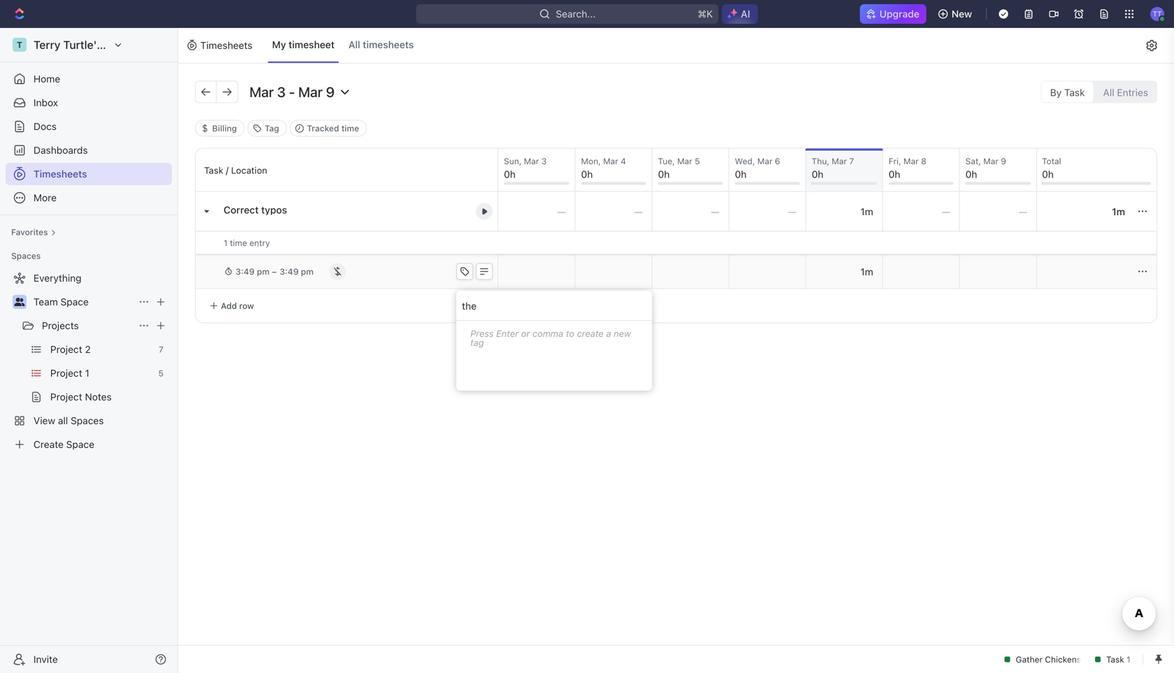 Task type: locate. For each thing, give the bounding box(es) containing it.
tue, mar 5 0h
[[658, 156, 700, 180]]

0h for sun, mar 3 0h
[[504, 168, 516, 180]]

0h for sat, mar 9 0h
[[966, 168, 977, 180]]

mar
[[524, 156, 539, 166], [603, 156, 618, 166], [677, 156, 693, 166], [758, 156, 773, 166], [832, 156, 847, 166], [904, 156, 919, 166], [984, 156, 999, 166]]

3 — text field from the left
[[653, 192, 729, 231]]

sidebar navigation
[[0, 28, 178, 673]]

0h down mon,
[[581, 168, 593, 180]]

0h inside sun, mar 3 0h
[[504, 168, 516, 180]]

projects link
[[42, 315, 133, 337]]

create
[[577, 328, 604, 339]]

4 0h from the left
[[735, 168, 747, 180]]

mar left '8'
[[904, 156, 919, 166]]

3 mar from the left
[[677, 156, 693, 166]]

— text field down mon, mar 4 0h
[[576, 192, 652, 231]]

0 vertical spatial task
[[1065, 86, 1085, 98]]

— text field down sat, mar 9 0h
[[960, 192, 1037, 231]]

mon, mar 4 0h
[[581, 156, 626, 180]]

5 0h from the left
[[812, 168, 824, 180]]

0h
[[504, 168, 516, 180], [581, 168, 593, 180], [658, 168, 670, 180], [735, 168, 747, 180], [812, 168, 824, 180], [889, 168, 901, 180], [966, 168, 977, 180], [1042, 168, 1054, 180]]

3:49 left the –
[[236, 267, 255, 276]]

0h inside total 0h
[[1042, 168, 1054, 180]]

mar left 4
[[603, 156, 618, 166]]

mar for sun, mar 3 0h
[[524, 156, 539, 166]]

1 horizontal spatial pm
[[301, 267, 314, 276]]

task left / on the left top
[[204, 165, 223, 175]]

press
[[470, 328, 494, 339]]

invite
[[34, 654, 58, 665]]

1 horizontal spatial 3:49
[[280, 267, 299, 276]]

6
[[775, 156, 780, 166]]

3
[[541, 156, 547, 166]]

4 mar from the left
[[758, 156, 773, 166]]

← button
[[196, 81, 217, 102]]

inbox
[[34, 97, 58, 108]]

mar inside sun, mar 3 0h
[[524, 156, 539, 166]]

correct
[[224, 204, 259, 216]]

1 mar from the left
[[524, 156, 539, 166]]

←
[[200, 84, 211, 99]]

sun, mar 3 0h
[[504, 156, 547, 180]]

/
[[226, 165, 229, 175]]

timesheets
[[200, 39, 253, 51], [34, 168, 87, 180]]

0 horizontal spatial pm
[[257, 267, 270, 276]]

1 horizontal spatial timesheets
[[200, 39, 253, 51]]

2 0h from the left
[[581, 168, 593, 180]]

— text field down tue, mar 5 0h
[[653, 192, 729, 231]]

all entries button
[[1094, 81, 1158, 103]]

total 0h
[[1042, 156, 1061, 180]]

task
[[1065, 86, 1085, 98], [204, 165, 223, 175]]

0h down tue,
[[658, 168, 670, 180]]

— text field down sun, mar 3 0h
[[498, 192, 575, 231]]

tree inside sidebar navigation
[[6, 267, 172, 456]]

pm right the –
[[301, 267, 314, 276]]

0h down fri,
[[889, 168, 901, 180]]

home
[[34, 73, 60, 85]]

1 horizontal spatial all
[[1103, 86, 1115, 98]]

1 3:49 from the left
[[236, 267, 255, 276]]

— text field
[[729, 192, 806, 231], [806, 192, 883, 231], [883, 192, 959, 231], [1037, 192, 1134, 231], [806, 255, 883, 288]]

1 vertical spatial timesheets
[[34, 168, 87, 180]]

0h for tue, mar 5 0h
[[658, 168, 670, 180]]

0h down "total" at right
[[1042, 168, 1054, 180]]

tree
[[6, 267, 172, 456]]

mar left 9
[[984, 156, 999, 166]]

4
[[621, 156, 626, 166]]

mar left 6 at the right top of the page
[[758, 156, 773, 166]]

0h down the wed,
[[735, 168, 747, 180]]

7
[[849, 156, 854, 166]]

0 horizontal spatial all
[[349, 39, 360, 50]]

1 horizontal spatial task
[[1065, 86, 1085, 98]]

0h down sat,
[[966, 168, 977, 180]]

2 mar from the left
[[603, 156, 618, 166]]

mar inside "wed, mar 6 0h"
[[758, 156, 773, 166]]

mar for mon, mar 4 0h
[[603, 156, 618, 166]]

0 vertical spatial all
[[349, 39, 360, 50]]

tag
[[470, 337, 484, 348]]

mar for fri, mar 8 0h
[[904, 156, 919, 166]]

7 0h from the left
[[966, 168, 977, 180]]

2 3:49 from the left
[[280, 267, 299, 276]]

3 0h from the left
[[658, 168, 670, 180]]

3:49 right the –
[[280, 267, 299, 276]]

mar left 5
[[677, 156, 693, 166]]

all left timesheets
[[349, 39, 360, 50]]

0h for wed, mar 6 0h
[[735, 168, 747, 180]]

7 mar from the left
[[984, 156, 999, 166]]

my timesheet
[[272, 39, 335, 50]]

0h inside mon, mar 4 0h
[[581, 168, 593, 180]]

6 0h from the left
[[889, 168, 901, 180]]

3:49 pm – 3:49 pm
[[236, 267, 314, 276]]

task / location
[[204, 165, 267, 175]]

0h for thu, mar 7 0h
[[812, 168, 824, 180]]

0 horizontal spatial task
[[204, 165, 223, 175]]

0h inside fri, mar 8 0h
[[889, 168, 901, 180]]

2 pm from the left
[[301, 267, 314, 276]]

0h down thu,
[[812, 168, 824, 180]]

all left entries
[[1103, 86, 1115, 98]]

0h for fri, mar 8 0h
[[889, 168, 901, 180]]

1 0h from the left
[[504, 168, 516, 180]]

0h inside thu, mar 7 0h
[[812, 168, 824, 180]]

my timesheet link
[[268, 28, 339, 63]]

entries
[[1117, 86, 1148, 98]]

fri, mar 8 0h
[[889, 156, 927, 180]]

by task
[[1050, 86, 1085, 98]]

sat, mar 9 0h
[[966, 156, 1006, 180]]

mar inside mon, mar 4 0h
[[603, 156, 618, 166]]

mar left 3
[[524, 156, 539, 166]]

0 horizontal spatial 3:49
[[236, 267, 255, 276]]

favorites
[[11, 227, 48, 237]]

0h down sun,
[[504, 168, 516, 180]]

all inside button
[[1103, 86, 1115, 98]]

5
[[695, 156, 700, 166]]

8 0h from the left
[[1042, 168, 1054, 180]]

timesheets up → button on the top of the page
[[200, 39, 253, 51]]

mar inside sat, mar 9 0h
[[984, 156, 999, 166]]

— text field
[[498, 192, 575, 231], [576, 192, 652, 231], [653, 192, 729, 231], [960, 192, 1037, 231]]

mar left 7
[[832, 156, 847, 166]]

or
[[521, 328, 530, 339]]

0h inside tue, mar 5 0h
[[658, 168, 670, 180]]

by
[[1050, 86, 1062, 98]]

mar inside tue, mar 5 0h
[[677, 156, 693, 166]]

timesheets down dashboards
[[34, 168, 87, 180]]

mar inside fri, mar 8 0h
[[904, 156, 919, 166]]

0h inside "wed, mar 6 0h"
[[735, 168, 747, 180]]

pm
[[257, 267, 270, 276], [301, 267, 314, 276]]

pm left the –
[[257, 267, 270, 276]]

timesheets inside sidebar navigation
[[34, 168, 87, 180]]

all timesheets link
[[344, 28, 418, 63]]

0h inside sat, mar 9 0h
[[966, 168, 977, 180]]

1 vertical spatial all
[[1103, 86, 1115, 98]]

mar inside thu, mar 7 0h
[[832, 156, 847, 166]]

tree containing team space
[[6, 267, 172, 456]]

all
[[349, 39, 360, 50], [1103, 86, 1115, 98]]

total
[[1042, 156, 1061, 166]]

0 horizontal spatial timesheets
[[34, 168, 87, 180]]

5 mar from the left
[[832, 156, 847, 166]]

6 mar from the left
[[904, 156, 919, 166]]

location
[[231, 165, 267, 175]]

task right by
[[1065, 86, 1085, 98]]

3:49
[[236, 267, 255, 276], [280, 267, 299, 276]]

mar for thu, mar 7 0h
[[832, 156, 847, 166]]



Task type: describe. For each thing, give the bounding box(es) containing it.
to
[[566, 328, 575, 339]]

wed,
[[735, 156, 755, 166]]

projects
[[42, 320, 79, 331]]

dashboards link
[[6, 139, 172, 161]]

wed, mar 6 0h
[[735, 156, 780, 180]]

search...
[[556, 8, 596, 20]]

thu, mar 7 0h
[[812, 156, 854, 180]]

by task button
[[1041, 81, 1094, 103]]

Search or Create New text field
[[456, 291, 652, 321]]

1 pm from the left
[[257, 267, 270, 276]]

team space link
[[34, 291, 133, 313]]

4 — text field from the left
[[960, 192, 1037, 231]]

–
[[272, 267, 277, 276]]

thu,
[[812, 156, 830, 166]]

task inside by task button
[[1065, 86, 1085, 98]]

correct typos
[[224, 204, 287, 216]]

fri,
[[889, 156, 901, 166]]

8
[[921, 156, 927, 166]]

9
[[1001, 156, 1006, 166]]

new button
[[932, 3, 981, 25]]

space
[[61, 296, 89, 308]]

inbox link
[[6, 92, 172, 114]]

timesheets
[[363, 39, 414, 50]]

1 vertical spatial task
[[204, 165, 223, 175]]

a
[[606, 328, 611, 339]]

comma
[[533, 328, 563, 339]]

home link
[[6, 68, 172, 90]]

upgrade link
[[860, 4, 927, 24]]

mon,
[[581, 156, 601, 166]]

2 — text field from the left
[[576, 192, 652, 231]]

→ button
[[217, 81, 238, 102]]

user group image
[[14, 298, 25, 306]]

team space
[[34, 296, 89, 308]]

all for all entries
[[1103, 86, 1115, 98]]

all timesheets
[[349, 39, 414, 50]]

sat,
[[966, 156, 981, 166]]

enter
[[496, 328, 519, 339]]

spaces
[[11, 251, 41, 261]]

mar for wed, mar 6 0h
[[758, 156, 773, 166]]

new
[[614, 328, 631, 339]]

typos
[[261, 204, 287, 216]]

sun,
[[504, 156, 522, 166]]

1 — text field from the left
[[498, 192, 575, 231]]

team
[[34, 296, 58, 308]]

timesheet
[[289, 39, 335, 50]]

tue,
[[658, 156, 675, 166]]

timesheets link
[[6, 163, 172, 185]]

docs link
[[6, 115, 172, 138]]

→
[[222, 84, 233, 99]]

⌘k
[[698, 8, 713, 20]]

upgrade
[[880, 8, 920, 20]]

press enter or comma to create a new tag
[[470, 328, 631, 348]]

0h for mon, mar 4 0h
[[581, 168, 593, 180]]

new
[[952, 8, 972, 20]]

mar for sat, mar 9 0h
[[984, 156, 999, 166]]

favorites button
[[6, 224, 62, 240]]

dashboards
[[34, 144, 88, 156]]

mar for tue, mar 5 0h
[[677, 156, 693, 166]]

all entries
[[1103, 86, 1148, 98]]

docs
[[34, 121, 57, 132]]

all for all timesheets
[[349, 39, 360, 50]]

my
[[272, 39, 286, 50]]

0 vertical spatial timesheets
[[200, 39, 253, 51]]



Task type: vqa. For each thing, say whether or not it's contained in the screenshot.
"save,"
no



